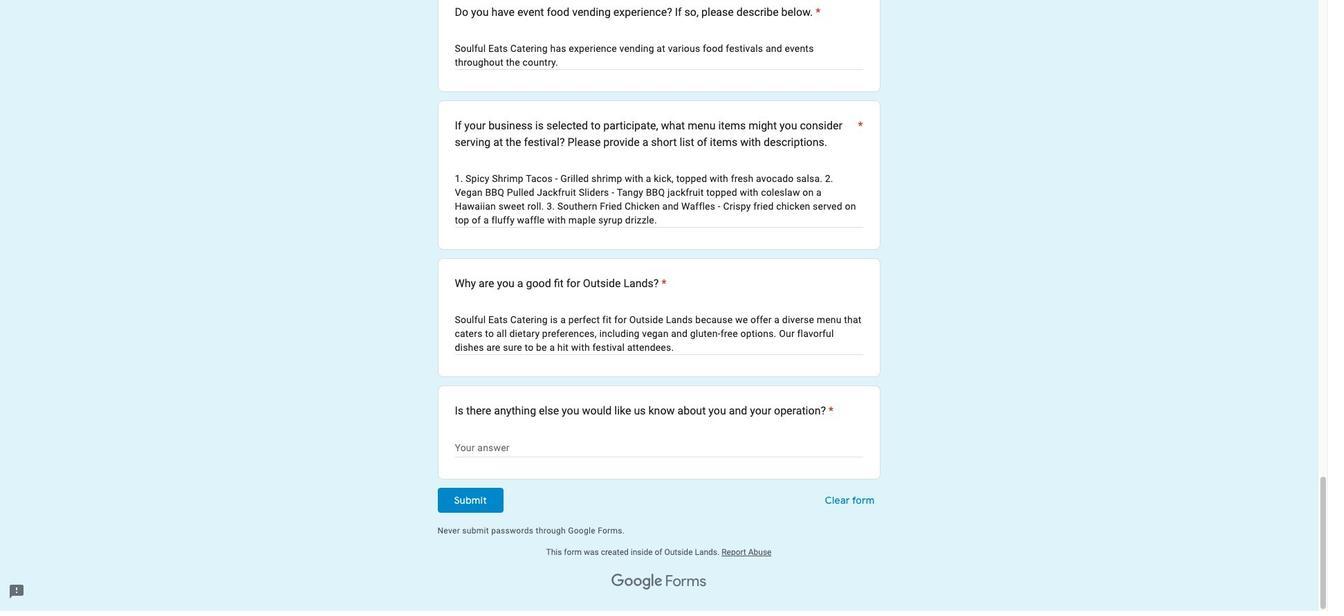 Task type: locate. For each thing, give the bounding box(es) containing it.
1 vertical spatial your answer text field
[[455, 313, 863, 355]]

3 heading from the top
[[455, 276, 667, 292]]

0 vertical spatial your answer text field
[[455, 172, 863, 227]]

required question element for 4th heading from the bottom of the page
[[813, 4, 821, 21]]

2 heading from the top
[[455, 118, 863, 151]]

Your answer text field
[[455, 172, 863, 227], [455, 313, 863, 355], [455, 440, 863, 457]]

2 vertical spatial your answer text field
[[455, 440, 863, 457]]

Your answer text field
[[455, 42, 863, 69]]

1 your answer text field from the top
[[455, 172, 863, 227]]

required question element for third heading from the top of the page
[[659, 276, 667, 292]]

2 your answer text field from the top
[[455, 313, 863, 355]]

list
[[438, 0, 881, 480]]

3 your answer text field from the top
[[455, 440, 863, 457]]

4 heading from the top
[[455, 403, 834, 420]]

heading
[[455, 4, 821, 21], [455, 118, 863, 151], [455, 276, 667, 292], [455, 403, 834, 420]]

required question element
[[813, 4, 821, 21], [856, 118, 863, 151], [659, 276, 667, 292], [826, 403, 834, 420]]



Task type: describe. For each thing, give the bounding box(es) containing it.
1 heading from the top
[[455, 4, 821, 21]]

required question element for fourth heading from the top of the page
[[826, 403, 834, 420]]

google image
[[612, 574, 663, 591]]

required question element for third heading from the bottom
[[856, 118, 863, 151]]

report a problem to google image
[[8, 583, 25, 600]]

your answer text field for third heading from the top of the page
[[455, 313, 863, 355]]

your answer text field for third heading from the bottom
[[455, 172, 863, 227]]

your answer text field for fourth heading from the top of the page
[[455, 440, 863, 457]]



Task type: vqa. For each thing, say whether or not it's contained in the screenshot.
Insert image
no



